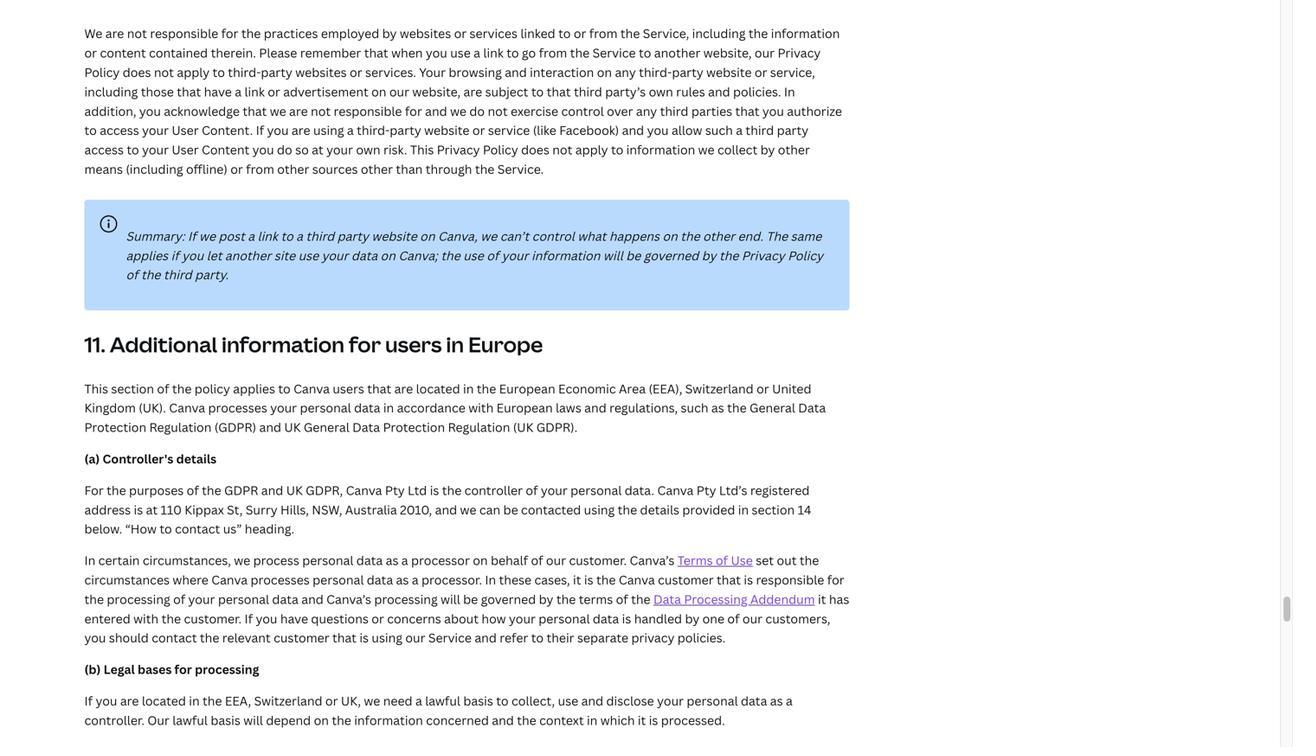 Task type: vqa. For each thing, say whether or not it's contained in the screenshot.
using to the bottom
yes



Task type: locate. For each thing, give the bounding box(es) containing it.
means
[[84, 161, 123, 177]]

0 horizontal spatial third-
[[228, 64, 261, 80]]

0 vertical spatial own
[[649, 83, 673, 100]]

party.
[[195, 267, 229, 283]]

are inside this section of the policy applies to canva users that are located in the european economic area (eea), switzerland or united kingdom (uk). canva processes your personal data in accordance with european laws and regulations, such as the general data protection regulation (gdpr) and uk general data protection regulation (uk gdpr).
[[394, 381, 413, 397]]

on left behalf
[[473, 553, 488, 569]]

1 horizontal spatial third-
[[357, 122, 390, 139]]

1 horizontal spatial websites
[[400, 25, 451, 42]]

service inside it has entered with the customer. if you have questions or concerns about how your personal data is handled by one of our customers, you should contact the relevant customer that is using our service and refer to their separate privacy policies.
[[428, 630, 472, 647]]

2 vertical spatial link
[[258, 228, 278, 244]]

it right cases,
[[573, 572, 581, 589]]

privacy up through
[[437, 142, 480, 158]]

from
[[589, 25, 618, 42], [539, 45, 567, 61], [246, 161, 274, 177]]

processing up concerns
[[374, 592, 438, 608]]

or down we
[[84, 45, 97, 61]]

what
[[578, 228, 606, 244]]

0 horizontal spatial regulation
[[149, 419, 212, 436]]

to inside summary: if we post a link to a third party website on canva, we can't control what happens on the other end. the same applies if you let another site use your data on canva; the use of your information will be governed by the privacy policy of the third party.
[[281, 228, 293, 244]]

will inside the set out the circumstances where canva processes personal data as a processor. in these cases, it is the canva customer that is responsible for the processing of your personal data and canva's processing will be governed by the terms of the
[[441, 592, 460, 608]]

personal up the processed.
[[687, 693, 738, 710]]

of inside it has entered with the customer. if you have questions or concerns about how your personal data is handled by one of our customers, you should contact the relevant customer that is using our service and refer to their separate privacy policies.
[[728, 611, 740, 627]]

you down those at the left top
[[139, 103, 161, 119]]

do
[[470, 103, 485, 119], [277, 142, 292, 158]]

1 horizontal spatial this
[[410, 142, 434, 158]]

1 vertical spatial user
[[172, 142, 199, 158]]

and inside the set out the circumstances where canva processes personal data as a processor. in these cases, it is the canva customer that is responsible for the processing of your personal data and canva's processing will be governed by the terms of the
[[301, 592, 324, 608]]

protection down kingdom
[[84, 419, 146, 436]]

bases
[[138, 662, 172, 678]]

1 regulation from the left
[[149, 419, 212, 436]]

1 horizontal spatial pty
[[697, 482, 716, 499]]

area
[[619, 381, 646, 397]]

use inside the if you are located in the eea, switzerland or uk, we need a lawful basis to collect, use and disclose your personal data as a controller. our lawful basis will depend on the information concerned and the context in which it is processed.
[[558, 693, 578, 710]]

customer down the questions
[[274, 630, 329, 647]]

customers,
[[766, 611, 831, 627]]

to inside it has entered with the customer. if you have questions or concerns about how your personal data is handled by one of our customers, you should contact the relevant customer that is using our service and refer to their separate privacy policies.
[[531, 630, 544, 647]]

0 horizontal spatial at
[[146, 502, 158, 518]]

kippax
[[185, 502, 224, 518]]

or left united
[[757, 381, 769, 397]]

own
[[649, 83, 673, 100], [356, 142, 381, 158]]

information down what
[[531, 247, 600, 264]]

1 horizontal spatial policies.
[[733, 83, 781, 100]]

this up kingdom
[[84, 381, 108, 397]]

handled
[[634, 611, 682, 627]]

that inside it has entered with the customer. if you have questions or concerns about how your personal data is handled by one of our customers, you should contact the relevant customer that is using our service and refer to their separate privacy policies.
[[332, 630, 357, 647]]

if right content.
[[256, 122, 264, 139]]

governed down these
[[481, 592, 536, 608]]

0 horizontal spatial details
[[176, 451, 217, 467]]

party's
[[605, 83, 646, 100]]

such
[[705, 122, 733, 139], [681, 400, 709, 417]]

2 horizontal spatial data
[[798, 400, 826, 417]]

you down the entered
[[84, 630, 106, 647]]

applies inside summary: if we post a link to a third party website on canva, we can't control what happens on the other end. the same applies if you let another site use your data on canva; the use of your information will be governed by the privacy policy of the third party.
[[126, 247, 168, 264]]

you up controller.
[[96, 693, 117, 710]]

users inside this section of the policy applies to canva users that are located in the european economic area (eea), switzerland or united kingdom (uk). canva processes your personal data in accordance with european laws and regulations, such as the general data protection regulation (gdpr) and uk general data protection regulation (uk gdpr).
[[333, 381, 364, 397]]

contained
[[149, 45, 208, 61]]

canva's left terms
[[630, 553, 675, 569]]

canva right where
[[211, 572, 248, 589]]

1 vertical spatial will
[[441, 592, 460, 608]]

are up controller.
[[120, 693, 139, 710]]

third up collect
[[746, 122, 774, 139]]

0 vertical spatial from
[[589, 25, 618, 42]]

for
[[221, 25, 238, 42], [405, 103, 422, 119], [349, 331, 381, 359], [827, 572, 845, 589], [174, 662, 192, 678]]

2 horizontal spatial using
[[584, 502, 615, 518]]

so
[[295, 142, 309, 158]]

1 vertical spatial such
[[681, 400, 709, 417]]

such down parties
[[705, 122, 733, 139]]

to down addition,
[[84, 122, 97, 139]]

data inside it has entered with the customer. if you have questions or concerns about how your personal data is handled by one of our customers, you should contact the relevant customer that is using our service and refer to their separate privacy policies.
[[593, 611, 619, 627]]

data
[[798, 400, 826, 417], [352, 419, 380, 436], [654, 592, 681, 608]]

0 horizontal spatial using
[[313, 122, 344, 139]]

does down (like
[[521, 142, 550, 158]]

1 horizontal spatial protection
[[383, 419, 445, 436]]

uk
[[284, 419, 301, 436], [286, 482, 303, 499]]

2 vertical spatial privacy
[[742, 247, 785, 264]]

to inside this section of the policy applies to canva users that are located in the european economic area (eea), switzerland or united kingdom (uk). canva processes your personal data in accordance with european laws and regulations, such as the general data protection regulation (gdpr) and uk general data protection regulation (uk gdpr).
[[278, 381, 291, 397]]

0 vertical spatial canva's
[[630, 553, 675, 569]]

located up our
[[142, 693, 186, 710]]

privacy inside summary: if we post a link to a third party website on canva, we can't control what happens on the other end. the same applies if you let another site use your data on canva; the use of your information will be governed by the privacy policy of the third party.
[[742, 247, 785, 264]]

policies. down the one
[[678, 630, 726, 647]]

personal inside it has entered with the customer. if you have questions or concerns about how your personal data is handled by one of our customers, you should contact the relevant customer that is using our service and refer to their separate privacy policies.
[[539, 611, 590, 627]]

remember
[[300, 45, 361, 61]]

1 horizontal spatial does
[[521, 142, 550, 158]]

1 vertical spatial switzerland
[[254, 693, 322, 710]]

on right happens at the top of page
[[663, 228, 678, 244]]

you inside summary: if we post a link to a third party website on canva, we can't control what happens on the other end. the same applies if you let another site use your data on canva; the use of your information will be governed by the privacy policy of the third party.
[[182, 247, 204, 264]]

1 vertical spatial processes
[[251, 572, 310, 589]]

ltd's
[[719, 482, 747, 499]]

customer inside the set out the circumstances where canva processes personal data as a processor. in these cases, it is the canva customer that is responsible for the processing of your personal data and canva's processing will be governed by the terms of the
[[658, 572, 714, 589]]

not up those at the left top
[[154, 64, 174, 80]]

"how
[[125, 521, 157, 538]]

using down advertisement
[[313, 122, 344, 139]]

general
[[750, 400, 795, 417], [304, 419, 350, 436]]

customer. up "relevant"
[[184, 611, 242, 627]]

regulation
[[149, 419, 212, 436], [448, 419, 510, 436]]

circumstances
[[84, 572, 170, 589]]

depend
[[266, 713, 311, 729]]

(b)
[[84, 662, 101, 678]]

link inside summary: if we post a link to a third party website on canva, we can't control what happens on the other end. the same applies if you let another site use your data on canva; the use of your information will be governed by the privacy policy of the third party.
[[258, 228, 278, 244]]

processing
[[684, 592, 748, 608]]

details down the (gdpr) at the left bottom of page
[[176, 451, 217, 467]]

we up let
[[199, 228, 216, 244]]

we left can
[[460, 502, 477, 518]]

as right regulations,
[[711, 400, 724, 417]]

0 vertical spatial it
[[573, 572, 581, 589]]

of up kippax
[[187, 482, 199, 499]]

european
[[499, 381, 555, 397], [497, 400, 553, 417]]

are
[[105, 25, 124, 42], [464, 83, 482, 100], [289, 103, 308, 119], [292, 122, 310, 139], [394, 381, 413, 397], [120, 693, 139, 710]]

is inside the if you are located in the eea, switzerland or uk, we need a lawful basis to collect, use and disclose your personal data as a controller. our lawful basis will depend on the information concerned and the context in which it is processed.
[[649, 713, 658, 729]]

0 horizontal spatial switzerland
[[254, 693, 322, 710]]

canva right data.
[[657, 482, 694, 499]]

1 horizontal spatial basis
[[463, 693, 493, 710]]

0 horizontal spatial it
[[573, 572, 581, 589]]

you right if at the left of page
[[182, 247, 204, 264]]

entered
[[84, 611, 130, 627]]

on right 'depend'
[[314, 713, 329, 729]]

to inside the if you are located in the eea, switzerland or uk, we need a lawful basis to collect, use and disclose your personal data as a controller. our lawful basis will depend on the information concerned and the context in which it is processed.
[[496, 693, 509, 710]]

contacted
[[521, 502, 581, 518]]

0 vertical spatial governed
[[644, 247, 699, 264]]

if down '(b)'
[[84, 693, 93, 710]]

at
[[312, 142, 323, 158], [146, 502, 158, 518]]

using right contacted
[[584, 502, 615, 518]]

this
[[410, 142, 434, 158], [84, 381, 108, 397]]

section inside this section of the policy applies to canva users that are located in the european economic area (eea), switzerland or united kingdom (uk). canva processes your personal data in accordance with european laws and regulations, such as the general data protection regulation (gdpr) and uk general data protection regulation (uk gdpr).
[[111, 381, 154, 397]]

0 vertical spatial section
[[111, 381, 154, 397]]

another down post
[[225, 247, 271, 264]]

that inside this section of the policy applies to canva users that are located in the european economic area (eea), switzerland or united kingdom (uk). canva processes your personal data in accordance with european laws and regulations, such as the general data protection regulation (gdpr) and uk general data protection regulation (uk gdpr).
[[367, 381, 391, 397]]

policy down content
[[84, 64, 120, 80]]

as inside the if you are located in the eea, switzerland or uk, we need a lawful basis to collect, use and disclose your personal data as a controller. our lawful basis will depend on the information concerned and the context in which it is processed.
[[770, 693, 783, 710]]

policies. down service,
[[733, 83, 781, 100]]

1 horizontal spatial governed
[[644, 247, 699, 264]]

1 horizontal spatial service
[[593, 45, 636, 61]]

our down concerns
[[405, 630, 425, 647]]

nsw,
[[312, 502, 342, 518]]

your
[[419, 64, 446, 80]]

use up context
[[558, 693, 578, 710]]

processes inside this section of the policy applies to canva users that are located in the european economic area (eea), switzerland or united kingdom (uk). canva processes your personal data in accordance with european laws and regulations, such as the general data protection regulation (gdpr) and uk general data protection regulation (uk gdpr).
[[208, 400, 267, 417]]

link down services
[[483, 45, 504, 61]]

2 vertical spatial from
[[246, 161, 274, 177]]

1 vertical spatial governed
[[481, 592, 536, 608]]

these
[[499, 572, 532, 589]]

with inside it has entered with the customer. if you have questions or concerns about how your personal data is handled by one of our customers, you should contact the relevant customer that is using our service and refer to their separate privacy policies.
[[133, 611, 159, 627]]

customer. inside it has entered with the customer. if you have questions or concerns about how your personal data is handled by one of our customers, you should contact the relevant customer that is using our service and refer to their separate privacy policies.
[[184, 611, 242, 627]]

1 protection from the left
[[84, 419, 146, 436]]

2 vertical spatial website
[[372, 228, 417, 244]]

gdpr
[[224, 482, 258, 499]]

1 vertical spatial policies.
[[678, 630, 726, 647]]

1 horizontal spatial applies
[[233, 381, 275, 397]]

0 horizontal spatial applies
[[126, 247, 168, 264]]

legal
[[104, 662, 135, 678]]

0 vertical spatial websites
[[400, 25, 451, 42]]

1 horizontal spatial located
[[416, 381, 460, 397]]

1 vertical spatial this
[[84, 381, 108, 397]]

access down addition,
[[100, 122, 139, 139]]

0 horizontal spatial general
[[304, 419, 350, 436]]

policy inside summary: if we post a link to a third party website on canva, we can't control what happens on the other end. the same applies if you let another site use your data on canva; the use of your information will be governed by the privacy policy of the third party.
[[788, 247, 823, 264]]

1 horizontal spatial have
[[280, 611, 308, 627]]

1 horizontal spatial website
[[424, 122, 470, 139]]

0 horizontal spatial including
[[84, 83, 138, 100]]

service down about
[[428, 630, 472, 647]]

such inside we are not responsible for the practices employed by websites or services linked to or from the service, including the information or content contained therein. please remember that when you use a link to go from the service to another website, our privacy policy does not apply to third-party websites or services. your browsing and interaction on any third-party website or service, including those that have a link or advertisement on our website, are subject to that third party's own rules and policies. in addition, you acknowledge that we are not responsible for and we do not exercise control over any third parties that you authorize to access your user content. if you are using a third-party website or service (like facebook) and you allow such a third party access to your user content you do so at your own risk. this privacy policy does not apply to information we collect by other means (including offline) or from other sources other than through the service.
[[705, 122, 733, 139]]

using inside we are not responsible for the practices employed by websites or services linked to or from the service, including the information or content contained therein. please remember that when you use a link to go from the service to another website, our privacy policy does not apply to third-party websites or services. your browsing and interaction on any third-party website or service, including those that have a link or advertisement on our website, are subject to that third party's own rules and policies. in addition, you acknowledge that we are not responsible for and we do not exercise control over any third parties that you authorize to access your user content. if you are using a third-party website or service (like facebook) and you allow such a third party access to your user content you do so at your own risk. this privacy policy does not apply to information we collect by other means (including offline) or from other sources other than through the service.
[[313, 122, 344, 139]]

personal down nsw, at the left of page
[[302, 553, 354, 569]]

0 vertical spatial this
[[410, 142, 434, 158]]

are inside the if you are located in the eea, switzerland or uk, we need a lawful basis to collect, use and disclose your personal data as a controller. our lawful basis will depend on the information concerned and the context in which it is processed.
[[120, 693, 139, 710]]

0 horizontal spatial pty
[[385, 482, 405, 499]]

1 vertical spatial link
[[244, 83, 265, 100]]

third- down therein.
[[228, 64, 261, 80]]

privacy
[[778, 45, 821, 61], [437, 142, 480, 158], [742, 247, 785, 264]]

we left can't
[[481, 228, 497, 244]]

uk inside this section of the policy applies to canva users that are located in the european economic area (eea), switzerland or united kingdom (uk). canva processes your personal data in accordance with european laws and regulations, such as the general data protection regulation (gdpr) and uk general data protection regulation (uk gdpr).
[[284, 419, 301, 436]]

link down therein.
[[244, 83, 265, 100]]

1 horizontal spatial details
[[640, 502, 680, 518]]

controller
[[465, 482, 523, 499]]

in inside for the purposes of the gdpr and uk gdpr, canva pty ltd is the controller of your personal data. canva pty ltd's registered address is at 110 kippax st, surry hills, nsw, australia 2010, and we can be contacted using the details provided in section 14 below. "how to contact us" heading.
[[738, 502, 749, 518]]

1 vertical spatial customer
[[274, 630, 329, 647]]

party down the sources
[[337, 228, 369, 244]]

using inside it has entered with the customer. if you have questions or concerns about how your personal data is handled by one of our customers, you should contact the relevant customer that is using our service and refer to their separate privacy policies.
[[372, 630, 403, 647]]

1 horizontal spatial switzerland
[[685, 381, 754, 397]]

control left what
[[532, 228, 575, 244]]

data up the australia
[[352, 419, 380, 436]]

2010,
[[400, 502, 432, 518]]

data
[[351, 247, 378, 264], [354, 400, 380, 417], [356, 553, 383, 569], [367, 572, 393, 589], [272, 592, 299, 608], [593, 611, 619, 627], [741, 693, 767, 710]]

or left the uk,
[[325, 693, 338, 710]]

be down happens at the top of page
[[626, 247, 641, 264]]

your inside this section of the policy applies to canva users that are located in the european economic area (eea), switzerland or united kingdom (uk). canva processes your personal data in accordance with european laws and regulations, such as the general data protection regulation (gdpr) and uk general data protection regulation (uk gdpr).
[[270, 400, 297, 417]]

pty
[[385, 482, 405, 499], [697, 482, 716, 499]]

link
[[483, 45, 504, 61], [244, 83, 265, 100], [258, 228, 278, 244]]

1 vertical spatial section
[[752, 502, 795, 518]]

context
[[539, 713, 584, 729]]

personal inside this section of the policy applies to canva users that are located in the european economic area (eea), switzerland or united kingdom (uk). canva processes your personal data in accordance with european laws and regulations, such as the general data protection regulation (gdpr) and uk general data protection regulation (uk gdpr).
[[300, 400, 351, 417]]

processor.
[[422, 572, 482, 589]]

a inside the set out the circumstances where canva processes personal data as a processor. in these cases, it is the canva customer that is responsible for the processing of your personal data and canva's processing will be governed by the terms of the
[[412, 572, 419, 589]]

1 horizontal spatial lawful
[[425, 693, 460, 710]]

contact
[[175, 521, 220, 538], [152, 630, 197, 647]]

1 horizontal spatial regulation
[[448, 419, 510, 436]]

out
[[777, 553, 797, 569]]

be
[[626, 247, 641, 264], [503, 502, 518, 518], [463, 592, 478, 608]]

1 horizontal spatial at
[[312, 142, 323, 158]]

1 vertical spatial control
[[532, 228, 575, 244]]

1 horizontal spatial it
[[638, 713, 646, 729]]

own left risk.
[[356, 142, 381, 158]]

websites
[[400, 25, 451, 42], [295, 64, 347, 80]]

of up (uk).
[[157, 381, 169, 397]]

1 horizontal spatial canva's
[[630, 553, 675, 569]]

and inside it has entered with the customer. if you have questions or concerns about how your personal data is handled by one of our customers, you should contact the relevant customer that is using our service and refer to their separate privacy policies.
[[475, 630, 497, 647]]

have left the questions
[[280, 611, 308, 627]]

canva's inside the set out the circumstances where canva processes personal data as a processor. in these cases, it is the canva customer that is responsible for the processing of your personal data and canva's processing will be governed by the terms of the
[[326, 592, 371, 608]]

questions
[[311, 611, 369, 627]]

0 vertical spatial customer.
[[569, 553, 627, 569]]

user up offline)
[[172, 142, 199, 158]]

pty up provided
[[697, 482, 716, 499]]

economic
[[558, 381, 616, 397]]

contact inside for the purposes of the gdpr and uk gdpr, canva pty ltd is the controller of your personal data. canva pty ltd's registered address is at 110 kippax st, surry hills, nsw, australia 2010, and we can be contacted using the details provided in section 14 below. "how to contact us" heading.
[[175, 521, 220, 538]]

2 horizontal spatial will
[[603, 247, 623, 264]]

lawful up concerned
[[425, 693, 460, 710]]

in down service,
[[784, 83, 795, 100]]

by inside it has entered with the customer. if you have questions or concerns about how your personal data is handled by one of our customers, you should contact the relevant customer that is using our service and refer to their separate privacy policies.
[[685, 611, 700, 627]]

united
[[772, 381, 812, 397]]

1 horizontal spatial responsible
[[334, 103, 402, 119]]

0 horizontal spatial this
[[84, 381, 108, 397]]

of inside this section of the policy applies to canva users that are located in the european economic area (eea), switzerland or united kingdom (uk). canva processes your personal data in accordance with european laws and regulations, such as the general data protection regulation (gdpr) and uk general data protection regulation (uk gdpr).
[[157, 381, 169, 397]]

policies. inside we are not responsible for the practices employed by websites or services linked to or from the service, including the information or content contained therein. please remember that when you use a link to go from the service to another website, our privacy policy does not apply to third-party websites or services. your browsing and interaction on any third-party website or service, including those that have a link or advertisement on our website, are subject to that third party's own rules and policies. in addition, you acknowledge that we are not responsible for and we do not exercise control over any third parties that you authorize to access your user content. if you are using a third-party website or service (like facebook) and you allow such a third party access to your user content you do so at your own risk. this privacy policy does not apply to information we collect by other means (including offline) or from other sources other than through the service.
[[733, 83, 781, 100]]

1 vertical spatial lawful
[[172, 713, 208, 729]]

1 horizontal spatial own
[[649, 83, 673, 100]]

0 vertical spatial apply
[[177, 64, 210, 80]]

registered
[[750, 482, 810, 499]]

linked
[[521, 25, 555, 42]]

website,
[[704, 45, 752, 61], [412, 83, 461, 100]]

it left has
[[818, 592, 826, 608]]

gdpr).
[[536, 419, 578, 436]]

be right can
[[503, 502, 518, 518]]

by inside the set out the circumstances where canva processes personal data as a processor. in these cases, it is the canva customer that is responsible for the processing of your personal data and canva's processing will be governed by the terms of the
[[539, 592, 554, 608]]

or down 'content'
[[230, 161, 243, 177]]

1 horizontal spatial data
[[654, 592, 681, 608]]

1 vertical spatial website
[[424, 122, 470, 139]]

0 horizontal spatial section
[[111, 381, 154, 397]]

policy down "same" at the top of page
[[788, 247, 823, 264]]

have
[[204, 83, 232, 100], [280, 611, 308, 627]]

another
[[654, 45, 701, 61], [225, 247, 271, 264]]

0 horizontal spatial own
[[356, 142, 381, 158]]

switzerland inside the if you are located in the eea, switzerland or uk, we need a lawful basis to collect, use and disclose your personal data as a controller. our lawful basis will depend on the information concerned and the context in which it is processed.
[[254, 693, 322, 710]]

you up the "your"
[[426, 45, 447, 61]]

0 vertical spatial policy
[[84, 64, 120, 80]]

located inside the if you are located in the eea, switzerland or uk, we need a lawful basis to collect, use and disclose your personal data as a controller. our lawful basis will depend on the information concerned and the context in which it is processed.
[[142, 693, 186, 710]]

advertisement
[[283, 83, 369, 100]]

1 vertical spatial uk
[[286, 482, 303, 499]]

0 vertical spatial control
[[561, 103, 604, 119]]

switzerland
[[685, 381, 754, 397], [254, 693, 322, 710]]

information down need
[[354, 713, 423, 729]]

1 vertical spatial at
[[146, 502, 158, 518]]

in inside we are not responsible for the practices employed by websites or services linked to or from the service, including the information or content contained therein. please remember that when you use a link to go from the service to another website, our privacy policy does not apply to third-party websites or services. your browsing and interaction on any third-party website or service, including those that have a link or advertisement on our website, are subject to that third party's own rules and policies. in addition, you acknowledge that we are not responsible for and we do not exercise control over any third parties that you authorize to access your user content. if you are using a third-party website or service (like facebook) and you allow such a third party access to your user content you do so at your own risk. this privacy policy does not apply to information we collect by other means (including offline) or from other sources other than through the service.
[[784, 83, 795, 100]]

heading.
[[245, 521, 294, 538]]

certain
[[98, 553, 140, 569]]

0 horizontal spatial with
[[133, 611, 159, 627]]

1 vertical spatial have
[[280, 611, 308, 627]]

responsible
[[150, 25, 218, 42], [334, 103, 402, 119], [756, 572, 824, 589]]

be inside the set out the circumstances where canva processes personal data as a processor. in these cases, it is the canva customer that is responsible for the processing of your personal data and canva's processing will be governed by the terms of the
[[463, 592, 478, 608]]

(a) controller's details
[[84, 451, 217, 467]]

it inside the if you are located in the eea, switzerland or uk, we need a lawful basis to collect, use and disclose your personal data as a controller. our lawful basis will depend on the information concerned and the context in which it is processed.
[[638, 713, 646, 729]]

other
[[778, 142, 810, 158], [277, 161, 309, 177], [361, 161, 393, 177], [703, 228, 735, 244]]

1 vertical spatial data
[[352, 419, 380, 436]]

1 vertical spatial european
[[497, 400, 553, 417]]

service up party's
[[593, 45, 636, 61]]

that down the questions
[[332, 630, 357, 647]]

below.
[[84, 521, 122, 538]]

third up allow
[[660, 103, 689, 119]]

own left the 'rules'
[[649, 83, 673, 100]]

facebook)
[[559, 122, 619, 139]]

processes down the process
[[251, 572, 310, 589]]

if inside it has entered with the customer. if you have questions or concerns about how your personal data is handled by one of our customers, you should contact the relevant customer that is using our service and refer to their separate privacy policies.
[[245, 611, 253, 627]]

website, down the "your"
[[412, 83, 461, 100]]

happens
[[609, 228, 660, 244]]

1 vertical spatial in
[[84, 553, 95, 569]]

one
[[703, 611, 725, 627]]

circumstances,
[[143, 553, 231, 569]]

is down the questions
[[360, 630, 369, 647]]

customer inside it has entered with the customer. if you have questions or concerns about how your personal data is handled by one of our customers, you should contact the relevant customer that is using our service and refer to their separate privacy policies.
[[274, 630, 329, 647]]

you inside the if you are located in the eea, switzerland or uk, we need a lawful basis to collect, use and disclose your personal data as a controller. our lawful basis will depend on the information concerned and the context in which it is processed.
[[96, 693, 117, 710]]

it
[[573, 572, 581, 589], [818, 592, 826, 608], [638, 713, 646, 729]]

in
[[784, 83, 795, 100], [84, 553, 95, 569], [485, 572, 496, 589]]

users up the accordance
[[385, 331, 442, 359]]

0 horizontal spatial responsible
[[150, 25, 218, 42]]

1 vertical spatial be
[[503, 502, 518, 518]]

1 horizontal spatial general
[[750, 400, 795, 417]]

governed down happens at the top of page
[[644, 247, 699, 264]]

address
[[84, 502, 131, 518]]

service,
[[643, 25, 689, 42]]

summary: if we post a link to a third party website on canva, we can't control what happens on the other end. the same applies if you let another site use your data on canva; the use of your information will be governed by the privacy policy of the third party.
[[126, 228, 823, 283]]

on
[[597, 64, 612, 80], [371, 83, 386, 100], [420, 228, 435, 244], [663, 228, 678, 244], [380, 247, 396, 264], [473, 553, 488, 569], [314, 713, 329, 729]]

privacy up service,
[[778, 45, 821, 61]]

about
[[444, 611, 479, 627]]

1 vertical spatial privacy
[[437, 142, 480, 158]]

2 vertical spatial it
[[638, 713, 646, 729]]

11. additional information for users in europe
[[84, 331, 543, 359]]

to
[[558, 25, 571, 42], [507, 45, 519, 61], [639, 45, 651, 61], [213, 64, 225, 80], [531, 83, 544, 100], [84, 122, 97, 139], [127, 142, 139, 158], [611, 142, 624, 158], [281, 228, 293, 244], [278, 381, 291, 397], [160, 521, 172, 538], [531, 630, 544, 647], [496, 693, 509, 710]]

how
[[482, 611, 506, 627]]

1 vertical spatial access
[[84, 142, 124, 158]]

policy
[[84, 64, 120, 80], [483, 142, 518, 158], [788, 247, 823, 264]]

data.
[[625, 482, 655, 499]]

data inside the if you are located in the eea, switzerland or uk, we need a lawful basis to collect, use and disclose your personal data as a controller. our lawful basis will depend on the information concerned and the context in which it is processed.
[[741, 693, 767, 710]]

such down (eea),
[[681, 400, 709, 417]]



Task type: describe. For each thing, give the bounding box(es) containing it.
of up contacted
[[526, 482, 538, 499]]

is up ""how"
[[134, 502, 143, 518]]

that up acknowledge
[[177, 83, 201, 100]]

parties
[[692, 103, 732, 119]]

or left service,
[[755, 64, 767, 80]]

2 horizontal spatial third-
[[639, 64, 672, 80]]

you up "relevant"
[[256, 611, 277, 627]]

our up service,
[[755, 45, 775, 61]]

1 vertical spatial own
[[356, 142, 381, 158]]

such inside this section of the policy applies to canva users that are located in the european economic area (eea), switzerland or united kingdom (uk). canva processes your personal data in accordance with european laws and regulations, such as the general data protection regulation (gdpr) and uk general data protection regulation (uk gdpr).
[[681, 400, 709, 417]]

that right parties
[[735, 103, 760, 119]]

not down advertisement
[[311, 103, 331, 119]]

0 horizontal spatial data
[[352, 419, 380, 436]]

0 vertical spatial any
[[615, 64, 636, 80]]

of down where
[[173, 592, 185, 608]]

0 vertical spatial access
[[100, 122, 139, 139]]

1 vertical spatial policy
[[483, 142, 518, 158]]

be inside summary: if we post a link to a third party website on canva, we can't control what happens on the other end. the same applies if you let another site use your data on canva; the use of your information will be governed by the privacy policy of the third party.
[[626, 247, 641, 264]]

and down economic
[[584, 400, 607, 417]]

separate
[[577, 630, 629, 647]]

will inside summary: if we post a link to a third party website on canva, we can't control what happens on the other end. the same applies if you let another site use your data on canva; the use of your information will be governed by the privacy policy of the third party.
[[603, 247, 623, 264]]

party down authorize on the top of the page
[[777, 122, 809, 139]]

canva down policy
[[169, 400, 205, 417]]

personal inside for the purposes of the gdpr and uk gdpr, canva pty ltd is the controller of your personal data. canva pty ltd's registered address is at 110 kippax st, surry hills, nsw, australia 2010, and we can be contacted using the details provided in section 14 below. "how to contact us" heading.
[[571, 482, 622, 499]]

it inside the set out the circumstances where canva processes personal data as a processor. in these cases, it is the canva customer that is responsible for the processing of your personal data and canva's processing will be governed by the terms of the
[[573, 572, 581, 589]]

0 vertical spatial data
[[798, 400, 826, 417]]

if inside summary: if we post a link to a third party website on canva, we can't control what happens on the other end. the same applies if you let another site use your data on canva; the use of your information will be governed by the privacy policy of the third party.
[[188, 228, 196, 244]]

your inside it has entered with the customer. if you have questions or concerns about how your personal data is handled by one of our customers, you should contact the relevant customer that is using our service and refer to their separate privacy policies.
[[509, 611, 536, 627]]

post
[[219, 228, 245, 244]]

our
[[147, 713, 169, 729]]

another inside we are not responsible for the practices employed by websites or services linked to or from the service, including the information or content contained therein. please remember that when you use a link to go from the service to another website, our privacy policy does not apply to third-party websites or services. your browsing and interaction on any third-party website or service, including those that have a link or advertisement on our website, are subject to that third party's own rules and policies. in addition, you acknowledge that we are not responsible for and we do not exercise control over any third parties that you authorize to access your user content. if you are using a third-party website or service (like facebook) and you allow such a third party access to your user content you do so at your own risk. this privacy policy does not apply to information we collect by other means (including offline) or from other sources other than through the service.
[[654, 45, 701, 61]]

at inside we are not responsible for the practices employed by websites or services linked to or from the service, including the information or content contained therein. please remember that when you use a link to go from the service to another website, our privacy policy does not apply to third-party websites or services. your browsing and interaction on any third-party website or service, including those that have a link or advertisement on our website, are subject to that third party's own rules and policies. in addition, you acknowledge that we are not responsible for and we do not exercise control over any third parties that you authorize to access your user content. if you are using a third-party website or service (like facebook) and you allow such a third party access to your user content you do so at your own risk. this privacy policy does not apply to information we collect by other means (including offline) or from other sources other than through the service.
[[312, 142, 323, 158]]

employed
[[321, 25, 379, 42]]

11.
[[84, 331, 105, 359]]

that down interaction
[[547, 83, 571, 100]]

australia
[[345, 502, 397, 518]]

on down services.
[[371, 83, 386, 100]]

2 user from the top
[[172, 142, 199, 158]]

1 user from the top
[[172, 122, 199, 139]]

control inside summary: if we post a link to a third party website on canva, we can't control what happens on the other end. the same applies if you let another site use your data on canva; the use of your information will be governed by the privacy policy of the third party.
[[532, 228, 575, 244]]

third down if at the left of page
[[163, 267, 192, 283]]

on inside the if you are located in the eea, switzerland or uk, we need a lawful basis to collect, use and disclose your personal data as a controller. our lawful basis will depend on the information concerned and the context in which it is processed.
[[314, 713, 329, 729]]

0 vertical spatial website
[[707, 64, 752, 80]]

at inside for the purposes of the gdpr and uk gdpr, canva pty ltd is the controller of your personal data. canva pty ltd's registered address is at 110 kippax st, surry hills, nsw, australia 2010, and we can be contacted using the details provided in section 14 below. "how to contact us" heading.
[[146, 502, 158, 518]]

the
[[766, 228, 788, 244]]

on left canva;
[[380, 247, 396, 264]]

should
[[109, 630, 149, 647]]

to left go
[[507, 45, 519, 61]]

or inside this section of the policy applies to canva users that are located in the european economic area (eea), switzerland or united kingdom (uk). canva processes your personal data in accordance with european laws and regulations, such as the general data protection regulation (gdpr) and uk general data protection regulation (uk gdpr).
[[757, 381, 769, 397]]

1 horizontal spatial users
[[385, 331, 442, 359]]

concerned
[[426, 713, 489, 729]]

to right linked
[[558, 25, 571, 42]]

regulations,
[[610, 400, 678, 417]]

collect
[[718, 142, 758, 158]]

1 vertical spatial apply
[[575, 142, 608, 158]]

on up party's
[[597, 64, 612, 80]]

uk,
[[341, 693, 361, 710]]

your inside the if you are located in the eea, switzerland or uk, we need a lawful basis to collect, use and disclose your personal data as a controller. our lawful basis will depend on the information concerned and the context in which it is processed.
[[657, 693, 684, 710]]

canva down 11. additional information for users in europe
[[294, 381, 330, 397]]

0 vertical spatial general
[[750, 400, 795, 417]]

110
[[161, 502, 182, 518]]

(gdpr)
[[215, 419, 256, 436]]

are down advertisement
[[289, 103, 308, 119]]

service inside we are not responsible for the practices employed by websites or services linked to or from the service, including the information or content contained therein. please remember that when you use a link to go from the service to another website, our privacy policy does not apply to third-party websites or services. your browsing and interaction on any third-party website or service, including those that have a link or advertisement on our website, are subject to that third party's own rules and policies. in addition, you acknowledge that we are not responsible for and we do not exercise control over any third parties that you authorize to access your user content. if you are using a third-party website or service (like facebook) and you allow such a third party access to your user content you do so at your own risk. this privacy policy does not apply to information we collect by other means (including offline) or from other sources other than through the service.
[[593, 45, 636, 61]]

interaction
[[530, 64, 594, 80]]

of right canva;
[[487, 247, 499, 264]]

hills,
[[280, 502, 309, 518]]

canva up handled
[[619, 572, 655, 589]]

0 horizontal spatial processing
[[107, 592, 170, 608]]

if inside the if you are located in the eea, switzerland or uk, we need a lawful basis to collect, use and disclose your personal data as a controller. our lawful basis will depend on the information concerned and the context in which it is processed.
[[84, 693, 93, 710]]

content
[[100, 45, 146, 61]]

and right the (gdpr) at the left bottom of page
[[259, 419, 281, 436]]

you right content.
[[267, 122, 289, 139]]

information up service,
[[771, 25, 840, 42]]

in left the accordance
[[383, 400, 394, 417]]

addendum
[[750, 592, 815, 608]]

or left service
[[473, 122, 485, 139]]

0 vertical spatial website,
[[704, 45, 752, 61]]

policy
[[195, 381, 230, 397]]

if inside we are not responsible for the practices employed by websites or services linked to or from the service, including the information or content contained therein. please remember that when you use a link to go from the service to another website, our privacy policy does not apply to third-party websites or services. your browsing and interaction on any third-party website or service, including those that have a link or advertisement on our website, are subject to that third party's own rules and policies. in addition, you acknowledge that we are not responsible for and we do not exercise control over any third parties that you authorize to access your user content. if you are using a third-party website or service (like facebook) and you allow such a third party access to your user content you do so at your own risk. this privacy policy does not apply to information we collect by other means (including offline) or from other sources other than through the service.
[[256, 122, 264, 139]]

of right terms
[[616, 592, 628, 608]]

content
[[202, 142, 250, 158]]

service,
[[770, 64, 815, 80]]

be inside for the purposes of the gdpr and uk gdpr, canva pty ltd is the controller of your personal data. canva pty ltd's registered address is at 110 kippax st, surry hills, nsw, australia 2010, and we can be contacted using the details provided in section 14 below. "how to contact us" heading.
[[503, 502, 518, 518]]

governed inside the set out the circumstances where canva processes personal data as a processor. in these cases, it is the canva customer that is responsible for the processing of your personal data and canva's processing will be governed by the terms of the
[[481, 592, 536, 608]]

set out the circumstances where canva processes personal data as a processor. in these cases, it is the canva customer that is responsible for the processing of your personal data and canva's processing will be governed by the terms of the
[[84, 553, 845, 608]]

or down the please
[[268, 83, 280, 100]]

for the purposes of the gdpr and uk gdpr, canva pty ltd is the controller of your personal data. canva pty ltd's registered address is at 110 kippax st, surry hills, nsw, australia 2010, and we can be contacted using the details provided in section 14 below. "how to contact us" heading.
[[84, 482, 812, 538]]

with inside this section of the policy applies to canva users that are located in the european economic area (eea), switzerland or united kingdom (uk). canva processes your personal data in accordance with european laws and regulations, such as the general data protection regulation (gdpr) and uk general data protection regulation (uk gdpr).
[[468, 400, 494, 417]]

(like
[[533, 122, 556, 139]]

0 horizontal spatial apply
[[177, 64, 210, 80]]

not down (like
[[552, 142, 573, 158]]

2 protection from the left
[[383, 419, 445, 436]]

or inside it has entered with the customer. if you have questions or concerns about how your personal data is handled by one of our customers, you should contact the relevant customer that is using our service and refer to their separate privacy policies.
[[372, 611, 384, 627]]

1 horizontal spatial from
[[539, 45, 567, 61]]

please
[[259, 45, 297, 61]]

0 horizontal spatial do
[[277, 142, 292, 158]]

of down the summary:
[[126, 267, 138, 283]]

2 horizontal spatial processing
[[374, 592, 438, 608]]

and up 'subject'
[[505, 64, 527, 80]]

ltd
[[408, 482, 427, 499]]

third down the sources
[[306, 228, 334, 244]]

we inside for the purposes of the gdpr and uk gdpr, canva pty ltd is the controller of your personal data. canva pty ltd's registered address is at 110 kippax st, surry hills, nsw, australia 2010, and we can be contacted using the details provided in section 14 below. "how to contact us" heading.
[[460, 502, 477, 518]]

another inside summary: if we post a link to a third party website on canva, we can't control what happens on the other end. the same applies if you let another site use your data on canva; the use of your information will be governed by the privacy policy of the third party.
[[225, 247, 271, 264]]

your inside the set out the circumstances where canva processes personal data as a processor. in these cases, it is the canva customer that is responsible for the processing of your personal data and canva's processing will be governed by the terms of the
[[188, 592, 215, 608]]

which
[[601, 713, 635, 729]]

located inside this section of the policy applies to canva users that are located in the european economic area (eea), switzerland or united kingdom (uk). canva processes your personal data in accordance with european laws and regulations, such as the general data protection regulation (gdpr) and uk general data protection regulation (uk gdpr).
[[416, 381, 460, 397]]

processed.
[[661, 713, 725, 729]]

party down the please
[[261, 64, 293, 80]]

in up the accordance
[[463, 381, 474, 397]]

browsing
[[449, 64, 502, 80]]

our down services.
[[389, 83, 409, 100]]

us"
[[223, 521, 242, 538]]

0 horizontal spatial policy
[[84, 64, 120, 80]]

exercise
[[511, 103, 558, 119]]

that up content.
[[243, 103, 267, 119]]

this inside this section of the policy applies to canva users that are located in the european economic area (eea), switzerland or united kingdom (uk). canva processes your personal data in accordance with european laws and regulations, such as the general data protection regulation (gdpr) and uk general data protection regulation (uk gdpr).
[[84, 381, 108, 397]]

therein.
[[211, 45, 256, 61]]

other down authorize on the top of the page
[[778, 142, 810, 158]]

applies inside this section of the policy applies to canva users that are located in the european economic area (eea), switzerland or united kingdom (uk). canva processes your personal data in accordance with european laws and regulations, such as the general data protection regulation (gdpr) and uk general data protection regulation (uk gdpr).
[[233, 381, 275, 397]]

1 horizontal spatial processing
[[195, 662, 259, 678]]

rules
[[676, 83, 705, 100]]

services
[[470, 25, 518, 42]]

to up exercise
[[531, 83, 544, 100]]

1 horizontal spatial customer.
[[569, 553, 627, 569]]

than
[[396, 161, 423, 177]]

(uk).
[[139, 400, 166, 417]]

0 vertical spatial responsible
[[150, 25, 218, 42]]

we down advertisement
[[270, 103, 286, 119]]

that inside the set out the circumstances where canva processes personal data as a processor. in these cases, it is the canva customer that is responsible for the processing of your personal data and canva's processing will be governed by the terms of the
[[717, 572, 741, 589]]

0 vertical spatial basis
[[463, 693, 493, 710]]

information down allow
[[626, 142, 695, 158]]

personal inside the if you are located in the eea, switzerland or uk, we need a lawful basis to collect, use and disclose your personal data as a controller. our lawful basis will depend on the information concerned and the context in which it is processed.
[[687, 693, 738, 710]]

additional
[[110, 331, 217, 359]]

(uk
[[513, 419, 534, 436]]

control inside we are not responsible for the practices employed by websites or services linked to or from the service, including the information or content contained therein. please remember that when you use a link to go from the service to another website, our privacy policy does not apply to third-party websites or services. your browsing and interaction on any third-party website or service, including those that have a link or advertisement on our website, are subject to that third party's own rules and policies. in addition, you acknowledge that we are not responsible for and we do not exercise control over any third parties that you authorize to access your user content. if you are using a third-party website or service (like facebook) and you allow such a third party access to your user content you do so at your own risk. this privacy policy does not apply to information we collect by other means (including offline) or from other sources other than through the service.
[[561, 103, 604, 119]]

2 regulation from the left
[[448, 419, 510, 436]]

information up policy
[[222, 331, 345, 359]]

or inside the if you are located in the eea, switzerland or uk, we need a lawful basis to collect, use and disclose your personal data as a controller. our lawful basis will depend on the information concerned and the context in which it is processed.
[[325, 693, 338, 710]]

is right the ltd
[[430, 482, 439, 499]]

has
[[829, 592, 849, 608]]

surry
[[246, 502, 278, 518]]

(eea),
[[649, 381, 682, 397]]

sources
[[312, 161, 358, 177]]

party up risk.
[[390, 122, 421, 139]]

our up cases,
[[546, 553, 566, 569]]

1 horizontal spatial including
[[692, 25, 746, 42]]

is down use
[[744, 572, 753, 589]]

or down remember
[[350, 64, 362, 80]]

allow
[[672, 122, 702, 139]]

cases,
[[535, 572, 570, 589]]

third down interaction
[[574, 83, 602, 100]]

you left allow
[[647, 122, 669, 139]]

data inside this section of the policy applies to canva users that are located in the european economic area (eea), switzerland or united kingdom (uk). canva processes your personal data in accordance with european laws and regulations, such as the general data protection regulation (gdpr) and uk general data protection regulation (uk gdpr).
[[354, 400, 380, 417]]

0 vertical spatial privacy
[[778, 45, 821, 61]]

processor
[[411, 553, 470, 569]]

is up separate
[[622, 611, 631, 627]]

this section of the policy applies to canva users that are located in the european economic area (eea), switzerland or united kingdom (uk). canva processes your personal data in accordance with european laws and regulations, such as the general data protection regulation (gdpr) and uk general data protection regulation (uk gdpr).
[[84, 381, 826, 436]]

1 vertical spatial any
[[636, 103, 657, 119]]

have inside it has entered with the customer. if you have questions or concerns about how your personal data is handled by one of our customers, you should contact the relevant customer that is using our service and refer to their separate privacy policies.
[[280, 611, 308, 627]]

0 horizontal spatial websites
[[295, 64, 347, 80]]

2 vertical spatial data
[[654, 592, 681, 608]]

if
[[171, 247, 179, 264]]

contact inside it has entered with the customer. if you have questions or concerns about how your personal data is handled by one of our customers, you should contact the relevant customer that is using our service and refer to their separate privacy policies.
[[152, 630, 197, 647]]

we down "us"" at the left of page
[[234, 553, 250, 569]]

2 pty from the left
[[697, 482, 716, 499]]

0 vertical spatial does
[[123, 64, 151, 80]]

are down browsing on the top of the page
[[464, 83, 482, 100]]

as inside the set out the circumstances where canva processes personal data as a processor. in these cases, it is the canva customer that is responsible for the processing of your personal data and canva's processing will be governed by the terms of the
[[396, 572, 409, 589]]

1 vertical spatial website,
[[412, 83, 461, 100]]

europe
[[468, 331, 543, 359]]

and up surry
[[261, 482, 283, 499]]

details inside for the purposes of the gdpr and uk gdpr, canva pty ltd is the controller of your personal data. canva pty ltd's registered address is at 110 kippax st, surry hills, nsw, australia 2010, and we can be contacted using the details provided in section 14 below. "how to contact us" heading.
[[640, 502, 680, 518]]

st,
[[227, 502, 243, 518]]

we
[[84, 25, 102, 42]]

as left processor
[[386, 553, 399, 569]]

canva up the australia
[[346, 482, 382, 499]]

our down the data processing addendum link at the right bottom of the page
[[743, 611, 763, 627]]

information inside the if you are located in the eea, switzerland or uk, we need a lawful basis to collect, use and disclose your personal data as a controller. our lawful basis will depend on the information concerned and the context in which it is processed.
[[354, 713, 423, 729]]

you right 'content'
[[252, 142, 274, 158]]

information inside summary: if we post a link to a third party website on canva, we can't control what happens on the other end. the same applies if you let another site use your data on canva; the use of your information will be governed by the privacy policy of the third party.
[[531, 247, 600, 264]]

other down risk.
[[361, 161, 393, 177]]

personal up the questions
[[313, 572, 364, 589]]

in left the which
[[587, 713, 598, 729]]

section inside for the purposes of the gdpr and uk gdpr, canva pty ltd is the controller of your personal data. canva pty ltd's registered address is at 110 kippax st, surry hills, nsw, australia 2010, and we can be contacted using the details provided in section 14 below. "how to contact us" heading.
[[752, 502, 795, 518]]

to down therein.
[[213, 64, 225, 80]]

in left europe
[[446, 331, 464, 359]]

to down service,
[[639, 45, 651, 61]]

you left authorize on the top of the page
[[763, 103, 784, 119]]

in certain circumstances, we process personal data as a processor on behalf of our customer. canva's terms of use
[[84, 553, 753, 569]]

use right site
[[298, 247, 319, 264]]

party up the 'rules'
[[672, 64, 704, 80]]

not down 'subject'
[[488, 103, 508, 119]]

data inside summary: if we post a link to a third party website on canva, we can't control what happens on the other end. the same applies if you let another site use your data on canva; the use of your information will be governed by the privacy policy of the third party.
[[351, 247, 378, 264]]

is up terms
[[584, 572, 593, 589]]

and right the 2010,
[[435, 502, 457, 518]]

using inside for the purposes of the gdpr and uk gdpr, canva pty ltd is the controller of your personal data. canva pty ltd's registered address is at 110 kippax st, surry hills, nsw, australia 2010, and we can be contacted using the details provided in section 14 below. "how to contact us" heading.
[[584, 502, 615, 518]]

services.
[[365, 64, 416, 80]]

in inside the set out the circumstances where canva processes personal data as a processor. in these cases, it is the canva customer that is responsible for the processing of your personal data and canva's processing will be governed by the terms of the
[[485, 572, 496, 589]]

go
[[522, 45, 536, 61]]

switzerland inside this section of the policy applies to canva users that are located in the european economic area (eea), switzerland or united kingdom (uk). canva processes your personal data in accordance with european laws and regulations, such as the general data protection regulation (gdpr) and uk general data protection regulation (uk gdpr).
[[685, 381, 754, 397]]

we inside the if you are located in the eea, switzerland or uk, we need a lawful basis to collect, use and disclose your personal data as a controller. our lawful basis will depend on the information concerned and the context in which it is processed.
[[364, 693, 380, 710]]

1 horizontal spatial do
[[470, 103, 485, 119]]

use inside we are not responsible for the practices employed by websites or services linked to or from the service, including the information or content contained therein. please remember that when you use a link to go from the service to another website, our privacy policy does not apply to third-party websites or services. your browsing and interaction on any third-party website or service, including those that have a link or advertisement on our website, are subject to that third party's own rules and policies. in addition, you acknowledge that we are not responsible for and we do not exercise control over any third parties that you authorize to access your user content. if you are using a third-party website or service (like facebook) and you allow such a third party access to your user content you do so at your own risk. this privacy policy does not apply to information we collect by other means (including offline) or from other sources other than through the service.
[[450, 45, 471, 61]]

refer
[[500, 630, 528, 647]]

party inside summary: if we post a link to a third party website on canva, we can't control what happens on the other end. the same applies if you let another site use your data on canva; the use of your information will be governed by the privacy policy of the third party.
[[337, 228, 369, 244]]

need
[[383, 693, 413, 710]]

addition,
[[84, 103, 136, 119]]

data processing addendum link
[[654, 592, 815, 608]]

other inside summary: if we post a link to a third party website on canva, we can't control what happens on the other end. the same applies if you let another site use your data on canva; the use of your information will be governed by the privacy policy of the third party.
[[703, 228, 735, 244]]

uk inside for the purposes of the gdpr and uk gdpr, canva pty ltd is the controller of your personal data. canva pty ltd's registered address is at 110 kippax st, surry hills, nsw, australia 2010, and we can be contacted using the details provided in section 14 below. "how to contact us" heading.
[[286, 482, 303, 499]]

gdpr,
[[306, 482, 343, 499]]

it inside it has entered with the customer. if you have questions or concerns about how your personal data is handled by one of our customers, you should contact the relevant customer that is using our service and refer to their separate privacy policies.
[[818, 592, 826, 608]]

to up (including
[[127, 142, 139, 158]]

to inside for the purposes of the gdpr and uk gdpr, canva pty ltd is the controller of your personal data. canva pty ltd's registered address is at 110 kippax st, surry hills, nsw, australia 2010, and we can be contacted using the details provided in section 14 below. "how to contact us" heading.
[[160, 521, 172, 538]]

where
[[173, 572, 208, 589]]

service
[[488, 122, 530, 139]]

in down (b) legal bases for processing
[[189, 693, 200, 710]]

as inside this section of the policy applies to canva users that are located in the european economic area (eea), switzerland or united kingdom (uk). canva processes your personal data in accordance with european laws and regulations, such as the general data protection regulation (gdpr) and uk general data protection regulation (uk gdpr).
[[711, 400, 724, 417]]

will inside the if you are located in the eea, switzerland or uk, we need a lawful basis to collect, use and disclose your personal data as a controller. our lawful basis will depend on the information concerned and the context in which it is processed.
[[243, 713, 263, 729]]

this inside we are not responsible for the practices employed by websites or services linked to or from the service, including the information or content contained therein. please remember that when you use a link to go from the service to another website, our privacy policy does not apply to third-party websites or services. your browsing and interaction on any third-party website or service, including those that have a link or advertisement on our website, are subject to that third party's own rules and policies. in addition, you acknowledge that we are not responsible for and we do not exercise control over any third parties that you authorize to access your user content. if you are using a third-party website or service (like facebook) and you allow such a third party access to your user content you do so at your own risk. this privacy policy does not apply to information we collect by other means (including offline) or from other sources other than through the service.
[[410, 142, 434, 158]]

terms of use link
[[678, 553, 753, 569]]

disclose
[[606, 693, 654, 710]]

data processing addendum
[[654, 592, 815, 608]]

service.
[[498, 161, 544, 177]]

process
[[253, 553, 299, 569]]

1 vertical spatial responsible
[[334, 103, 402, 119]]

and down the "your"
[[425, 103, 447, 119]]

0 vertical spatial european
[[499, 381, 555, 397]]

canva,
[[438, 228, 478, 244]]

offline)
[[186, 161, 228, 177]]

terms
[[678, 553, 713, 569]]

1 vertical spatial including
[[84, 83, 138, 100]]

personal up "relevant"
[[218, 592, 269, 608]]

have inside we are not responsible for the practices employed by websites or services linked to or from the service, including the information or content contained therein. please remember that when you use a link to go from the service to another website, our privacy policy does not apply to third-party websites or services. your browsing and interaction on any third-party website or service, including those that have a link or advertisement on our website, are subject to that third party's own rules and policies. in addition, you acknowledge that we are not responsible for and we do not exercise control over any third parties that you authorize to access your user content. if you are using a third-party website or service (like facebook) and you allow such a third party access to your user content you do so at your own risk. this privacy policy does not apply to information we collect by other means (including offline) or from other sources other than through the service.
[[204, 83, 232, 100]]

2 horizontal spatial from
[[589, 25, 618, 42]]

behalf
[[491, 553, 528, 569]]

1 vertical spatial basis
[[211, 713, 241, 729]]

laws
[[556, 400, 582, 417]]

when
[[391, 45, 423, 61]]

responsible inside the set out the circumstances where canva processes personal data as a processor. in these cases, it is the canva customer that is responsible for the processing of your personal data and canva's processing will be governed by the terms of the
[[756, 572, 824, 589]]

are up so
[[292, 122, 310, 139]]

not up content
[[127, 25, 147, 42]]

and up parties
[[708, 83, 730, 100]]

0 vertical spatial details
[[176, 451, 217, 467]]

terms
[[579, 592, 613, 608]]

website inside summary: if we post a link to a third party website on canva, we can't control what happens on the other end. the same applies if you let another site use your data on canva; the use of your information will be governed by the privacy policy of the third party.
[[372, 228, 417, 244]]

0 vertical spatial link
[[483, 45, 504, 61]]

and down over in the left of the page
[[622, 122, 644, 139]]

governed inside summary: if we post a link to a third party website on canva, we can't control what happens on the other end. the same applies if you let another site use your data on canva; the use of your information will be governed by the privacy policy of the third party.
[[644, 247, 699, 264]]

those
[[141, 83, 174, 100]]

use down canva,
[[463, 247, 484, 264]]

set
[[756, 553, 774, 569]]

for inside the set out the circumstances where canva processes personal data as a processor. in these cases, it is the canva customer that is responsible for the processing of your personal data and canva's processing will be governed by the terms of the
[[827, 572, 845, 589]]

1 pty from the left
[[385, 482, 405, 499]]

to down facebook)
[[611, 142, 624, 158]]

by inside summary: if we post a link to a third party website on canva, we can't control what happens on the other end. the same applies if you let another site use your data on canva; the use of your information will be governed by the privacy policy of the third party.
[[702, 247, 716, 264]]

of up cases,
[[531, 553, 543, 569]]

or left services
[[454, 25, 467, 42]]

0 vertical spatial lawful
[[425, 693, 460, 710]]

of left use
[[716, 553, 728, 569]]

your inside for the purposes of the gdpr and uk gdpr, canva pty ltd is the controller of your personal data. canva pty ltd's registered address is at 110 kippax st, surry hills, nsw, australia 2010, and we can be contacted using the details provided in section 14 below. "how to contact us" heading.
[[541, 482, 568, 499]]

for
[[84, 482, 104, 499]]

we down allow
[[698, 142, 715, 158]]

policies. inside it has entered with the customer. if you have questions or concerns about how your personal data is handled by one of our customers, you should contact the relevant customer that is using our service and refer to their separate privacy policies.
[[678, 630, 726, 647]]

other down so
[[277, 161, 309, 177]]

(b) legal bases for processing
[[84, 662, 259, 678]]

use
[[731, 553, 753, 569]]

processes inside the set out the circumstances where canva processes personal data as a processor. in these cases, it is the canva customer that is responsible for the processing of your personal data and canva's processing will be governed by the terms of the
[[251, 572, 310, 589]]

summary:
[[126, 228, 185, 244]]



